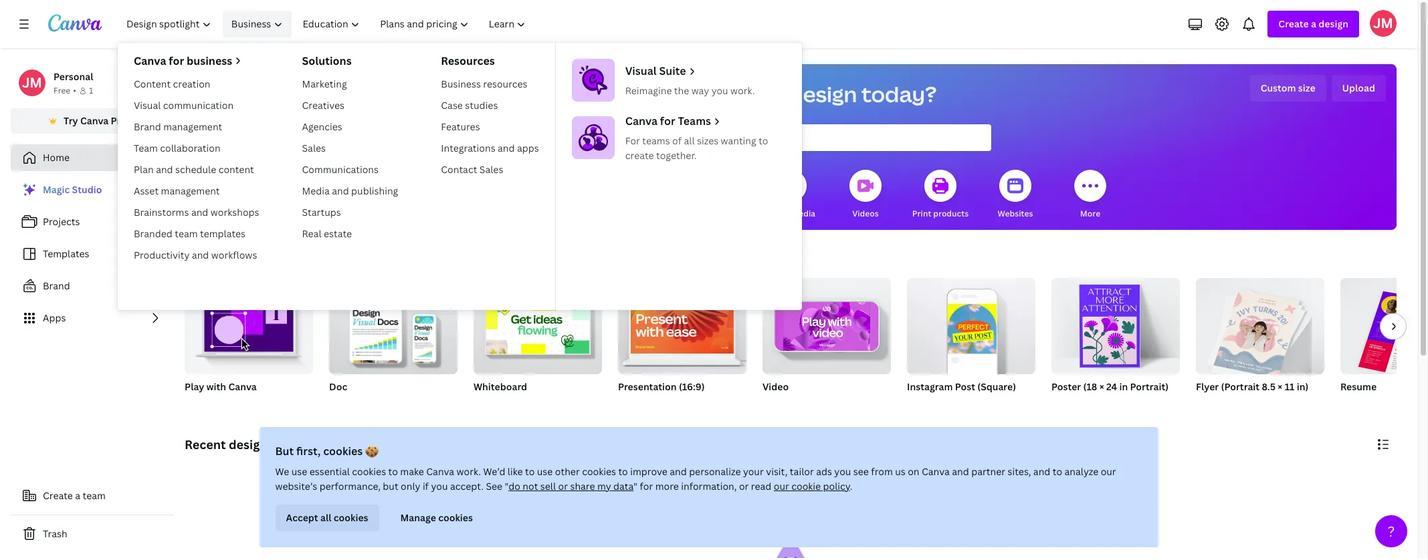 Task type: vqa. For each thing, say whether or not it's contained in the screenshot.
a
yes



Task type: describe. For each thing, give the bounding box(es) containing it.
information,
[[682, 481, 737, 493]]

productivity and workflows link
[[128, 245, 265, 266]]

video
[[763, 381, 789, 394]]

you right the "will"
[[745, 80, 785, 108]]

integrations and apps
[[441, 142, 539, 155]]

business resources link
[[436, 74, 545, 95]]

but first, cookies 🍪
[[276, 444, 379, 459]]

we
[[276, 466, 290, 478]]

sales inside the contact sales link
[[480, 163, 503, 176]]

read
[[752, 481, 772, 493]]

for teams of all sizes wanting to create together.
[[626, 135, 769, 162]]

solutions
[[302, 54, 352, 68]]

asset management
[[134, 185, 220, 197]]

2 use from the left
[[538, 466, 553, 478]]

content creation link
[[128, 74, 265, 95]]

together.
[[657, 149, 697, 162]]

management for brand management
[[163, 120, 222, 133]]

projects
[[43, 215, 80, 228]]

upload button
[[1332, 75, 1387, 102]]

manage cookies button
[[390, 505, 484, 532]]

estate
[[324, 228, 352, 240]]

canva inside play with canva group
[[229, 381, 257, 394]]

2 " from the left
[[634, 481, 638, 493]]

schedule
[[175, 163, 216, 176]]

manage cookies
[[401, 512, 473, 525]]

(square)
[[978, 381, 1017, 394]]

all inside accept all cookies button
[[321, 512, 332, 525]]

a for team
[[75, 490, 80, 503]]

and left apps
[[498, 142, 515, 155]]

will
[[706, 80, 740, 108]]

to inside for teams of all sizes wanting to create together.
[[759, 135, 769, 147]]

us
[[896, 466, 906, 478]]

cookies down accept.
[[439, 512, 473, 525]]

brainstorms
[[134, 206, 189, 219]]

what will you design today?
[[645, 80, 937, 108]]

productivity
[[134, 249, 190, 262]]

create a team button
[[11, 483, 174, 510]]

in)
[[1298, 381, 1309, 394]]

you up policy
[[835, 466, 852, 478]]

to left the try...
[[278, 252, 291, 268]]

jeremy miller image for jeremy miller element at left top
[[19, 70, 46, 96]]

real
[[302, 228, 322, 240]]

post
[[955, 381, 976, 394]]

visit,
[[767, 466, 788, 478]]

play with canva group
[[185, 278, 313, 395]]

resources
[[441, 54, 495, 68]]

?
[[1388, 523, 1396, 541]]

but first, cookies 🍪 dialog
[[260, 428, 1159, 548]]

integrations and apps link
[[436, 138, 545, 159]]

presentation (16:9)
[[618, 381, 705, 394]]

portrait)
[[1131, 381, 1169, 394]]

communication
[[163, 99, 234, 112]]

new
[[143, 185, 159, 195]]

features
[[441, 120, 480, 133]]

" inside the we use essential cookies to make canva work. we'd like to use other cookies to improve and personalize your visit, tailor ads you see from us on canva and partner sites, and to analyze our website's performance, but only if you accept. see "
[[505, 481, 509, 493]]

brainstorms and workshops
[[134, 206, 259, 219]]

share
[[571, 481, 596, 493]]

cookies up essential
[[324, 444, 363, 459]]

business for business
[[231, 17, 271, 30]]

canva right on
[[923, 466, 951, 478]]

social media
[[766, 208, 816, 220]]

templates
[[43, 248, 89, 260]]

cookies down the performance,
[[334, 512, 369, 525]]

create
[[626, 149, 654, 162]]

create a design
[[1279, 17, 1349, 30]]

plan
[[134, 163, 154, 176]]

custom size button
[[1251, 75, 1327, 102]]

cookie
[[792, 481, 822, 493]]

try
[[64, 114, 78, 127]]

teams
[[678, 114, 711, 128]]

business resources
[[441, 78, 528, 90]]

design inside dropdown button
[[1319, 17, 1349, 30]]

canva up for
[[626, 114, 658, 128]]

0 horizontal spatial our
[[774, 481, 790, 493]]

whiteboard
[[474, 381, 527, 394]]

group for flyer (portrait 8.5 × 11 in)
[[1197, 273, 1325, 379]]

canva up content
[[134, 54, 166, 68]]

contact
[[441, 163, 477, 176]]

management for asset management
[[161, 185, 220, 197]]

group for resume
[[1341, 278, 1429, 375]]

media and publishing
[[302, 185, 398, 197]]

upload
[[1343, 82, 1376, 94]]

custom
[[1261, 82, 1297, 94]]

1
[[89, 85, 93, 96]]

for inside but first, cookies 🍪 dialog
[[640, 481, 654, 493]]

and right plan
[[156, 163, 173, 176]]

resume
[[1341, 381, 1377, 394]]

visual for visual communication
[[134, 99, 161, 112]]

jeremy miller element
[[19, 70, 46, 96]]

more button
[[1075, 161, 1107, 230]]

for for business
[[169, 54, 184, 68]]

flyer (portrait 8.5 × 11 in) group
[[1197, 273, 1325, 411]]

content creation
[[134, 78, 211, 90]]

resources
[[483, 78, 528, 90]]

way
[[692, 84, 710, 97]]

designs
[[229, 437, 273, 453]]

instagram
[[907, 381, 953, 394]]

team
[[134, 142, 158, 155]]

other
[[556, 466, 580, 478]]

personalize
[[690, 466, 741, 478]]

video group
[[763, 273, 891, 411]]

1 use from the left
[[292, 466, 308, 478]]

want
[[246, 252, 275, 268]]

branded team templates
[[134, 228, 246, 240]]

all inside for teams of all sizes wanting to create together.
[[684, 135, 695, 147]]

case studies link
[[436, 95, 545, 116]]

videos button
[[850, 161, 882, 230]]

creatives
[[302, 99, 345, 112]]

startups
[[302, 206, 341, 219]]

doc
[[329, 381, 347, 394]]

media and publishing link
[[297, 181, 404, 202]]

2 or from the left
[[740, 481, 749, 493]]

marketing
[[302, 78, 347, 90]]

and up do not sell or share my data " for more information, or read our cookie policy .
[[670, 466, 687, 478]]

brand management
[[134, 120, 222, 133]]

business button
[[223, 11, 292, 37]]

for for teams
[[660, 114, 676, 128]]

to up but
[[389, 466, 398, 478]]

poster (18 × 24 in portrait) group
[[1052, 273, 1181, 411]]

performance,
[[320, 481, 381, 493]]

presentation (16:9) group
[[618, 278, 747, 411]]

1 × from the left
[[1100, 381, 1105, 394]]

more
[[1081, 208, 1101, 220]]

.
[[851, 481, 853, 493]]

recent designs
[[185, 437, 273, 453]]

our inside the we use essential cookies to make canva work. we'd like to use other cookies to improve and personalize your visit, tailor ads you see from us on canva and partner sites, and to analyze our website's performance, but only if you accept. see "
[[1102, 466, 1117, 478]]

templates
[[200, 228, 246, 240]]



Task type: locate. For each thing, give the bounding box(es) containing it.
1 horizontal spatial a
[[1312, 17, 1317, 30]]

business up 'case studies'
[[441, 78, 481, 90]]

improve
[[631, 466, 668, 478]]

brand up team
[[134, 120, 161, 133]]

0 vertical spatial visual
[[626, 64, 657, 78]]

a inside dropdown button
[[1312, 17, 1317, 30]]

brainstorms and workshops link
[[128, 202, 265, 224]]

1 horizontal spatial jeremy miller image
[[1371, 10, 1397, 37]]

team inside business menu
[[175, 228, 198, 240]]

0 vertical spatial our
[[1102, 466, 1117, 478]]

and inside 'link'
[[192, 249, 209, 262]]

0 vertical spatial business
[[231, 17, 271, 30]]

agencies link
[[297, 116, 404, 138]]

1 vertical spatial a
[[75, 490, 80, 503]]

create up "trash"
[[43, 490, 73, 503]]

you right if
[[432, 481, 448, 493]]

1 horizontal spatial ×
[[1278, 381, 1283, 394]]

top level navigation element
[[118, 11, 802, 311]]

try canva pro
[[64, 114, 126, 127]]

create inside button
[[43, 490, 73, 503]]

1 horizontal spatial all
[[684, 135, 695, 147]]

create for create a team
[[43, 490, 73, 503]]

0 horizontal spatial brand
[[43, 280, 70, 292]]

studies
[[465, 99, 498, 112]]

0 horizontal spatial or
[[559, 481, 568, 493]]

1 vertical spatial create
[[43, 490, 73, 503]]

0 vertical spatial management
[[163, 120, 222, 133]]

of
[[673, 135, 682, 147]]

1 vertical spatial design
[[789, 80, 858, 108]]

only
[[401, 481, 421, 493]]

jeremy miller image for jm popup button
[[1371, 10, 1397, 37]]

team up trash link
[[83, 490, 106, 503]]

1 vertical spatial sales
[[480, 163, 503, 176]]

0 horizontal spatial ×
[[1100, 381, 1105, 394]]

more
[[656, 481, 680, 493]]

doc group
[[329, 278, 458, 411]]

management down 'plan and schedule content'
[[161, 185, 220, 197]]

and right sites,
[[1034, 466, 1051, 478]]

1 vertical spatial for
[[660, 114, 676, 128]]

jeremy miller image
[[1371, 10, 1397, 37]]

team up productivity and workflows
[[175, 228, 198, 240]]

teams
[[643, 135, 670, 147]]

business for business resources
[[441, 78, 481, 90]]

1 vertical spatial brand
[[43, 280, 70, 292]]

1 horizontal spatial or
[[740, 481, 749, 493]]

canva right try
[[80, 114, 109, 127]]

canva up if
[[427, 466, 455, 478]]

sales down integrations and apps link
[[480, 163, 503, 176]]

1 horizontal spatial business
[[441, 78, 481, 90]]

0 horizontal spatial work.
[[457, 466, 482, 478]]

Search search field
[[617, 125, 965, 151]]

list
[[11, 177, 174, 332]]

free
[[54, 85, 70, 96]]

to left 'analyze'
[[1054, 466, 1063, 478]]

0 vertical spatial all
[[684, 135, 695, 147]]

0 horizontal spatial for
[[169, 54, 184, 68]]

flyer (portrait 8.5 × 11 in)
[[1197, 381, 1309, 394]]

🍪
[[366, 444, 379, 459]]

1 vertical spatial visual
[[134, 99, 161, 112]]

templates link
[[11, 241, 174, 268]]

business
[[231, 17, 271, 30], [441, 78, 481, 90]]

management down visual communication link
[[163, 120, 222, 133]]

our down the visit,
[[774, 481, 790, 493]]

1 vertical spatial jeremy miller image
[[19, 70, 46, 96]]

0 vertical spatial team
[[175, 228, 198, 240]]

brand up apps
[[43, 280, 70, 292]]

brand inside list
[[43, 280, 70, 292]]

products
[[934, 208, 969, 220]]

and down communications
[[332, 185, 349, 197]]

websites
[[998, 208, 1034, 220]]

1 vertical spatial all
[[321, 512, 332, 525]]

0 vertical spatial work.
[[731, 84, 755, 97]]

design left jm popup button
[[1319, 17, 1349, 30]]

a
[[1312, 17, 1317, 30], [75, 490, 80, 503]]

a up the size on the top of the page
[[1312, 17, 1317, 30]]

0 horizontal spatial "
[[505, 481, 509, 493]]

canva inside try canva pro "button"
[[80, 114, 109, 127]]

1 vertical spatial team
[[83, 490, 106, 503]]

productivity and workflows
[[134, 249, 257, 262]]

accept all cookies button
[[276, 505, 379, 532]]

brand inside brand management link
[[134, 120, 161, 133]]

×
[[1100, 381, 1105, 394], [1278, 381, 1283, 394]]

0 vertical spatial sales
[[302, 142, 326, 155]]

sales inside sales link
[[302, 142, 326, 155]]

1 vertical spatial work.
[[457, 466, 482, 478]]

personal
[[54, 70, 93, 83]]

accept.
[[451, 481, 484, 493]]

team collaboration
[[134, 142, 221, 155]]

social media button
[[766, 161, 816, 230]]

" right see
[[505, 481, 509, 493]]

do not sell or share my data " for more information, or read our cookie policy .
[[509, 481, 853, 493]]

business up business
[[231, 17, 271, 30]]

features link
[[436, 116, 545, 138]]

1 or from the left
[[559, 481, 568, 493]]

0 vertical spatial a
[[1312, 17, 1317, 30]]

" down the improve
[[634, 481, 638, 493]]

visual
[[626, 64, 657, 78], [134, 99, 161, 112]]

work. up accept.
[[457, 466, 482, 478]]

1 horizontal spatial for
[[640, 481, 654, 493]]

2 vertical spatial for
[[640, 481, 654, 493]]

marketing link
[[297, 74, 404, 95]]

brand for brand management
[[134, 120, 161, 133]]

for
[[169, 54, 184, 68], [660, 114, 676, 128], [640, 481, 654, 493]]

0 vertical spatial brand
[[134, 120, 161, 133]]

1 vertical spatial business
[[441, 78, 481, 90]]

design up search search box
[[789, 80, 858, 108]]

0 horizontal spatial business
[[231, 17, 271, 30]]

group for poster (18 × 24 in portrait)
[[1052, 273, 1181, 375]]

or right sell
[[559, 481, 568, 493]]

website's
[[276, 481, 318, 493]]

communications link
[[297, 159, 404, 181]]

sell
[[541, 481, 557, 493]]

group for whiteboard
[[474, 278, 602, 375]]

sales down agencies
[[302, 142, 326, 155]]

business inside business popup button
[[231, 17, 271, 30]]

1 horizontal spatial "
[[634, 481, 638, 493]]

visual for visual suite
[[626, 64, 657, 78]]

0 horizontal spatial team
[[83, 490, 106, 503]]

design
[[1319, 17, 1349, 30], [789, 80, 858, 108]]

1 horizontal spatial our
[[1102, 466, 1117, 478]]

0 horizontal spatial a
[[75, 490, 80, 503]]

media
[[792, 208, 816, 220]]

a for design
[[1312, 17, 1317, 30]]

to up data
[[619, 466, 629, 478]]

create inside dropdown button
[[1279, 17, 1309, 30]]

group
[[763, 273, 891, 375], [907, 273, 1036, 375], [1052, 273, 1181, 375], [1197, 273, 1325, 379], [329, 278, 458, 375], [474, 278, 602, 375], [618, 278, 747, 375], [1341, 278, 1429, 375]]

1 horizontal spatial brand
[[134, 120, 161, 133]]

visual up reimagine
[[626, 64, 657, 78]]

group for video
[[763, 273, 891, 375]]

2 horizontal spatial for
[[660, 114, 676, 128]]

content
[[219, 163, 254, 176]]

publishing
[[351, 185, 398, 197]]

1 horizontal spatial use
[[538, 466, 553, 478]]

apps link
[[11, 305, 174, 332]]

create a team
[[43, 490, 106, 503]]

1 vertical spatial our
[[774, 481, 790, 493]]

canva for teams
[[626, 114, 711, 128]]

create for create a design
[[1279, 17, 1309, 30]]

and down asset management "link"
[[191, 206, 208, 219]]

2 × from the left
[[1278, 381, 1283, 394]]

0 horizontal spatial visual
[[134, 99, 161, 112]]

•
[[73, 85, 76, 96]]

you inside business menu
[[712, 84, 729, 97]]

a inside button
[[75, 490, 80, 503]]

data
[[614, 481, 634, 493]]

our cookie policy link
[[774, 481, 851, 493]]

1 horizontal spatial create
[[1279, 17, 1309, 30]]

to right like
[[526, 466, 535, 478]]

(portrait
[[1222, 381, 1260, 394]]

team inside button
[[83, 490, 106, 503]]

recent
[[185, 437, 226, 453]]

play with canva
[[185, 381, 257, 394]]

for up of
[[660, 114, 676, 128]]

1 vertical spatial management
[[161, 185, 220, 197]]

not
[[523, 481, 539, 493]]

resume group
[[1341, 278, 1429, 411]]

to right wanting
[[759, 135, 769, 147]]

0 horizontal spatial sales
[[302, 142, 326, 155]]

1 " from the left
[[505, 481, 509, 493]]

all
[[684, 135, 695, 147], [321, 512, 332, 525]]

print products button
[[913, 161, 969, 230]]

visual down content
[[134, 99, 161, 112]]

reimagine the way you work.
[[626, 84, 755, 97]]

work. right way
[[731, 84, 755, 97]]

plan and schedule content link
[[128, 159, 265, 181]]

tailor
[[791, 466, 815, 478]]

partner
[[972, 466, 1006, 478]]

1 horizontal spatial visual
[[626, 64, 657, 78]]

0 horizontal spatial use
[[292, 466, 308, 478]]

use up sell
[[538, 466, 553, 478]]

instagram post (square) group
[[907, 273, 1036, 411]]

all right accept
[[321, 512, 332, 525]]

group for instagram post (square)
[[907, 273, 1036, 375]]

for down the improve
[[640, 481, 654, 493]]

you right way
[[712, 84, 729, 97]]

None search field
[[590, 124, 992, 151]]

0 horizontal spatial design
[[789, 80, 858, 108]]

we'd
[[484, 466, 506, 478]]

create
[[1279, 17, 1309, 30], [43, 490, 73, 503]]

business menu
[[118, 43, 802, 311]]

see
[[487, 481, 503, 493]]

real estate link
[[297, 224, 404, 245]]

we use essential cookies to make canva work. we'd like to use other cookies to improve and personalize your visit, tailor ads you see from us on canva and partner sites, and to analyze our website's performance, but only if you accept. see "
[[276, 466, 1117, 493]]

a up trash link
[[75, 490, 80, 503]]

presentation
[[618, 381, 677, 394]]

brand for brand
[[43, 280, 70, 292]]

24
[[1107, 381, 1118, 394]]

brand
[[134, 120, 161, 133], [43, 280, 70, 292]]

0 horizontal spatial jeremy miller image
[[19, 70, 46, 96]]

size
[[1299, 82, 1316, 94]]

plan and schedule content
[[134, 163, 254, 176]]

or left read
[[740, 481, 749, 493]]

use up website's
[[292, 466, 308, 478]]

and inside "link"
[[191, 206, 208, 219]]

? button
[[1376, 516, 1408, 548]]

work. inside business menu
[[731, 84, 755, 97]]

in
[[1120, 381, 1128, 394]]

1 horizontal spatial team
[[175, 228, 198, 240]]

work. inside the we use essential cookies to make canva work. we'd like to use other cookies to improve and personalize your visit, tailor ads you see from us on canva and partner sites, and to analyze our website's performance, but only if you accept. see "
[[457, 466, 482, 478]]

× left 11
[[1278, 381, 1283, 394]]

cookies
[[324, 444, 363, 459], [353, 466, 387, 478], [583, 466, 617, 478], [334, 512, 369, 525], [439, 512, 473, 525]]

0 horizontal spatial create
[[43, 490, 73, 503]]

whiteboard group
[[474, 278, 602, 411]]

do
[[509, 481, 521, 493]]

× left 24
[[1100, 381, 1105, 394]]

but
[[383, 481, 399, 493]]

canva right with
[[229, 381, 257, 394]]

first,
[[297, 444, 321, 459]]

business inside business resources link
[[441, 78, 481, 90]]

and left partner
[[953, 466, 970, 478]]

canva for business
[[134, 54, 232, 68]]

sizes
[[697, 135, 719, 147]]

what
[[645, 80, 702, 108]]

and down branded team templates link
[[192, 249, 209, 262]]

try...
[[293, 252, 320, 268]]

management
[[163, 120, 222, 133], [161, 185, 220, 197]]

today?
[[862, 80, 937, 108]]

0 vertical spatial for
[[169, 54, 184, 68]]

for
[[626, 135, 640, 147]]

essential
[[310, 466, 350, 478]]

team collaboration link
[[128, 138, 265, 159]]

sales
[[302, 142, 326, 155], [480, 163, 503, 176]]

all right of
[[684, 135, 695, 147]]

cookies down 🍪
[[353, 466, 387, 478]]

1 horizontal spatial design
[[1319, 17, 1349, 30]]

our right 'analyze'
[[1102, 466, 1117, 478]]

0 horizontal spatial all
[[321, 512, 332, 525]]

workshops
[[211, 206, 259, 219]]

asset management link
[[128, 181, 265, 202]]

create up custom size
[[1279, 17, 1309, 30]]

0 vertical spatial design
[[1319, 17, 1349, 30]]

list containing magic studio
[[11, 177, 174, 332]]

jeremy miller image
[[1371, 10, 1397, 37], [19, 70, 46, 96]]

cookies up "my"
[[583, 466, 617, 478]]

for up content creation
[[169, 54, 184, 68]]

see
[[854, 466, 870, 478]]

management inside "link"
[[161, 185, 220, 197]]

1 horizontal spatial sales
[[480, 163, 503, 176]]

0 vertical spatial jeremy miller image
[[1371, 10, 1397, 37]]

1 horizontal spatial work.
[[731, 84, 755, 97]]

0 vertical spatial create
[[1279, 17, 1309, 30]]



